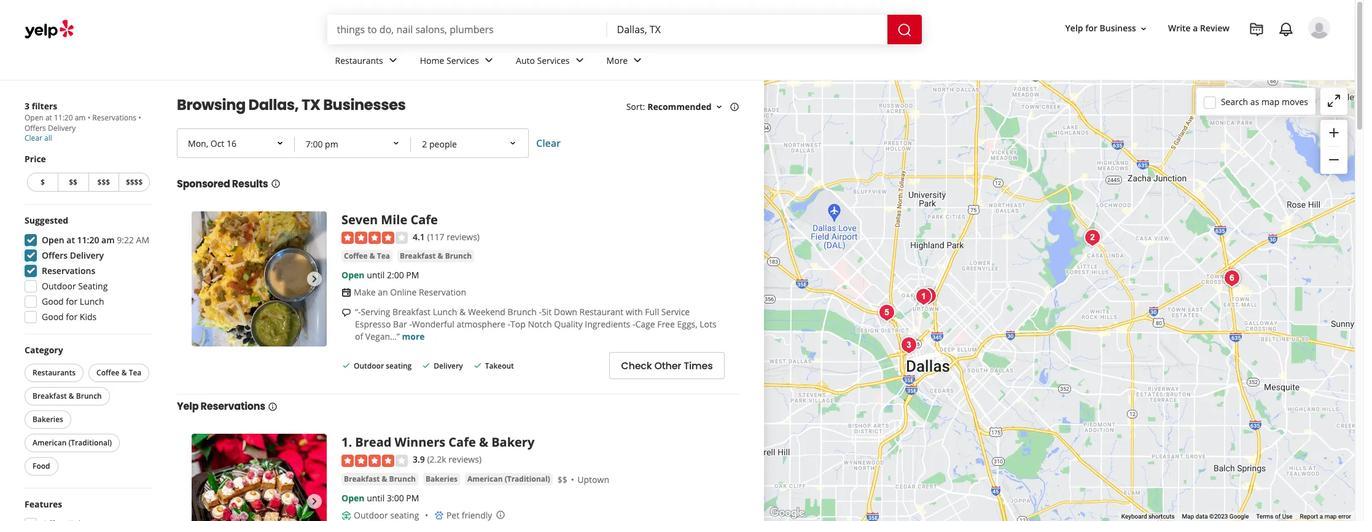 Task type: locate. For each thing, give the bounding box(es) containing it.
good up good for kids
[[42, 296, 64, 307]]

0 horizontal spatial 11:20
[[54, 112, 73, 123]]

until for until 3:00 pm
[[367, 492, 385, 504]]

brunch
[[445, 251, 472, 261], [508, 306, 537, 318], [76, 391, 102, 401], [389, 474, 416, 484]]

outdoor right 16 checkmark v2 image
[[354, 360, 384, 371]]

none field near
[[617, 23, 878, 36]]

(traditional) for bottommost american (traditional) button
[[505, 474, 550, 484]]

reviews) for 3.9 (2.2k reviews)
[[449, 454, 482, 465]]

16 chevron down v2 image inside recommended dropdown button
[[714, 102, 724, 112]]

delivery down "open at 11:20 am 9:22 am" at the top left of the page
[[70, 249, 104, 261]]

cafe up 3.9 (2.2k reviews)
[[449, 434, 476, 451]]

1 vertical spatial coffee
[[96, 367, 120, 378]]

1 vertical spatial good
[[42, 311, 64, 323]]

0 vertical spatial previous image
[[197, 272, 211, 286]]

map data ©2023 google
[[1183, 513, 1249, 520]]

for
[[1086, 22, 1098, 34], [66, 296, 78, 307], [66, 311, 78, 323]]

offers delivery
[[42, 249, 104, 261]]

until left 3:00
[[367, 492, 385, 504]]

brad k. image
[[1309, 17, 1331, 39]]

for left business
[[1086, 22, 1098, 34]]

1 services from the left
[[447, 54, 479, 66]]

0 horizontal spatial (traditional)
[[68, 437, 112, 448]]

1 good from the top
[[42, 296, 64, 307]]

brunch down the restaurants button
[[76, 391, 102, 401]]

price group
[[25, 153, 152, 194]]

bakeries inside category group
[[33, 414, 63, 425]]

breakfast & brunch button down (117
[[398, 250, 474, 263]]

24 chevron down v2 image
[[386, 53, 400, 68], [482, 53, 497, 68]]

1 vertical spatial reservations
[[42, 265, 95, 277]]

2 16 checkmark v2 image from the left
[[473, 360, 483, 370]]

ellen's image
[[897, 333, 922, 357]]

lunch down seating
[[80, 296, 104, 307]]

0 vertical spatial cafe
[[411, 211, 438, 228]]

1 16 checkmark v2 image from the left
[[422, 360, 432, 370]]

open until 3:00 pm
[[342, 492, 419, 504]]

0 vertical spatial tea
[[377, 251, 390, 261]]

0 vertical spatial map
[[1262, 96, 1280, 107]]

0 horizontal spatial coffee & tea button
[[88, 364, 149, 382]]

clear all link
[[25, 133, 52, 143]]

until
[[367, 269, 385, 281], [367, 492, 385, 504]]

shortcuts
[[1149, 513, 1175, 520]]

open for open until 3:00 pm
[[342, 492, 365, 504]]

- right atmosphere
[[508, 319, 511, 330]]

0 vertical spatial outdoor
[[42, 280, 76, 292]]

0 vertical spatial pm
[[406, 269, 419, 281]]

until for until 2:00 pm
[[367, 269, 385, 281]]

1 vertical spatial 16 chevron down v2 image
[[714, 102, 724, 112]]

0 horizontal spatial lunch
[[80, 296, 104, 307]]

american inside category group
[[33, 437, 67, 448]]

1 outdoor seating from the top
[[354, 360, 412, 371]]

reviews) right (117
[[447, 231, 480, 243]]

reviews) down bread winners cafe & bakery link
[[449, 454, 482, 465]]

$$ left $$$ 'button' in the top of the page
[[69, 177, 77, 187]]

food button
[[25, 457, 58, 476]]

0 vertical spatial of
[[355, 331, 363, 342]]

0 vertical spatial reservations
[[92, 112, 136, 123]]

1 24 chevron down v2 image from the left
[[572, 53, 587, 68]]

$$$ button
[[88, 173, 119, 192]]

0 vertical spatial 16 chevron down v2 image
[[1139, 24, 1149, 34]]

of left use
[[1276, 513, 1281, 520]]

projects image
[[1250, 22, 1265, 37]]

slideshow element for open until 2:00 pm
[[192, 211, 327, 347]]

breakfast & brunch down (117
[[400, 251, 472, 261]]

2 vertical spatial breakfast & brunch
[[344, 474, 416, 484]]

16 info v2 image right recommended dropdown button
[[730, 102, 740, 112]]

0 vertical spatial yelp
[[1066, 22, 1084, 34]]

2 vertical spatial breakfast & brunch button
[[342, 473, 418, 485]]

0 horizontal spatial bakeries
[[33, 414, 63, 425]]

breakfast & brunch inside category group
[[33, 391, 102, 401]]

1 next image from the top
[[307, 272, 322, 286]]

0 vertical spatial am
[[75, 112, 86, 123]]

0 horizontal spatial am
[[75, 112, 86, 123]]

0 vertical spatial bakeries
[[33, 414, 63, 425]]

american up food
[[33, 437, 67, 448]]

info icon image
[[496, 510, 506, 520], [496, 510, 506, 520]]

1 24 chevron down v2 image from the left
[[386, 53, 400, 68]]

bakeries button
[[25, 410, 71, 429], [423, 473, 460, 485]]

a right the report
[[1320, 513, 1324, 520]]

zoom out image
[[1327, 153, 1342, 167]]

16 chevron down v2 image
[[1139, 24, 1149, 34], [714, 102, 724, 112]]

bread winners cafe & bakery image
[[912, 284, 936, 309], [192, 434, 327, 521]]

0 vertical spatial for
[[1086, 22, 1098, 34]]

notifications image
[[1279, 22, 1294, 37]]

1 horizontal spatial services
[[537, 54, 570, 66]]

0 horizontal spatial 16 chevron down v2 image
[[714, 102, 724, 112]]

1 horizontal spatial restaurants
[[335, 54, 383, 66]]

bakeries button inside category group
[[25, 410, 71, 429]]

1 horizontal spatial 16 checkmark v2 image
[[473, 360, 483, 370]]

breakfast & brunch down 3.9 star rating image
[[344, 474, 416, 484]]

1 vertical spatial am
[[101, 234, 115, 246]]

the original pancake house image
[[917, 284, 941, 308]]

1 vertical spatial tea
[[129, 367, 142, 378]]

2 good from the top
[[42, 311, 64, 323]]

1 vertical spatial next image
[[307, 494, 322, 509]]

american (traditional) down bakery
[[468, 474, 550, 484]]

outdoor seating for delivery
[[354, 360, 412, 371]]

business categories element
[[325, 44, 1331, 80]]

offers down suggested
[[42, 249, 68, 261]]

1 until from the top
[[367, 269, 385, 281]]

am inside 3 filters open at 11:20 am • reservations • offers delivery clear all
[[75, 112, 86, 123]]

auto
[[516, 54, 535, 66]]

24 chevron down v2 image inside auto services link
[[572, 53, 587, 68]]

delivery down wonderful
[[434, 360, 463, 371]]

0 horizontal spatial services
[[447, 54, 479, 66]]

group
[[1321, 120, 1348, 174], [21, 214, 152, 327]]

bakeries down (2.2k
[[426, 474, 458, 484]]

pm for open until 2:00 pm
[[406, 269, 419, 281]]

0 vertical spatial american
[[33, 437, 67, 448]]

16 info v2 image right results
[[271, 179, 281, 189]]

breakfast up bar
[[393, 306, 431, 318]]

1 vertical spatial coffee & tea
[[96, 367, 142, 378]]

1 horizontal spatial a
[[1320, 513, 1324, 520]]

0 vertical spatial (traditional)
[[68, 437, 112, 448]]

$$ left 'uptown'
[[558, 474, 568, 485]]

american (traditional) button down bakery
[[465, 473, 553, 485]]

2 services from the left
[[537, 54, 570, 66]]

1 vertical spatial group
[[21, 214, 152, 327]]

for for lunch
[[66, 296, 78, 307]]

coffee inside category group
[[96, 367, 120, 378]]

google
[[1230, 513, 1249, 520]]

seating
[[386, 360, 412, 371], [390, 509, 419, 521]]

search
[[1221, 96, 1249, 107]]

1 none field from the left
[[337, 23, 598, 36]]

slideshow element
[[192, 211, 327, 347], [192, 434, 327, 521]]

bakeries
[[33, 414, 63, 425], [426, 474, 458, 484]]

1 horizontal spatial 24 chevron down v2 image
[[482, 53, 497, 68]]

at up offers delivery
[[67, 234, 75, 246]]

0 horizontal spatial restaurants
[[33, 367, 76, 378]]

services inside auto services link
[[537, 54, 570, 66]]

2 slideshow element from the top
[[192, 434, 327, 521]]

breakfast & brunch down the restaurants button
[[33, 391, 102, 401]]

24 chevron down v2 image left home
[[386, 53, 400, 68]]

results
[[232, 177, 268, 191]]

1 vertical spatial yelp
[[177, 400, 199, 414]]

lunch up wonderful
[[433, 306, 457, 318]]

outdoor
[[42, 280, 76, 292], [354, 360, 384, 371], [354, 509, 388, 521]]

breakfast & brunch for breakfast & brunch link to the bottom
[[344, 474, 416, 484]]

pm
[[406, 269, 419, 281], [406, 492, 419, 504]]

0 vertical spatial bread winners cafe & bakery image
[[912, 284, 936, 309]]

breakfast & brunch link up open until 3:00 pm
[[342, 473, 418, 485]]

0 horizontal spatial bakeries button
[[25, 410, 71, 429]]

3
[[25, 100, 29, 112]]

11:20 up offers delivery
[[77, 234, 99, 246]]

1 horizontal spatial bakeries button
[[423, 473, 460, 485]]

0 horizontal spatial map
[[1262, 96, 1280, 107]]

outdoor seating
[[42, 280, 108, 292]]

good for kids
[[42, 311, 97, 323]]

keyboard shortcuts
[[1122, 513, 1175, 520]]

1 horizontal spatial american (traditional) button
[[465, 473, 553, 485]]

open up 16 reservation v2 icon
[[342, 269, 365, 281]]

$$$$ button
[[119, 173, 150, 192]]

open down suggested
[[42, 234, 64, 246]]

map left the error
[[1325, 513, 1337, 520]]

0 vertical spatial slideshow element
[[192, 211, 327, 347]]

next image
[[307, 272, 322, 286], [307, 494, 322, 509]]

restaurants button
[[25, 364, 84, 382]]

16 checkmark v2 image left takeout
[[473, 360, 483, 370]]

breakfast & brunch
[[400, 251, 472, 261], [33, 391, 102, 401], [344, 474, 416, 484]]

24 chevron down v2 image right the more
[[631, 53, 645, 68]]

1 horizontal spatial seven mile cafe image
[[1220, 266, 1245, 290]]

24 chevron down v2 image left auto
[[482, 53, 497, 68]]

2 24 chevron down v2 image from the left
[[631, 53, 645, 68]]

reviews) for 4.1 (117 reviews)
[[447, 231, 480, 243]]

reservations
[[92, 112, 136, 123], [42, 265, 95, 277], [201, 400, 265, 414]]

0 vertical spatial until
[[367, 269, 385, 281]]

services right auto
[[537, 54, 570, 66]]

24 chevron down v2 image right auto services
[[572, 53, 587, 68]]

1 horizontal spatial bread winners cafe & bakery image
[[912, 284, 936, 309]]

am inside group
[[101, 234, 115, 246]]

None search field
[[327, 15, 924, 44]]

0 vertical spatial restaurants
[[335, 54, 383, 66]]

open
[[25, 112, 44, 123], [42, 234, 64, 246], [342, 269, 365, 281], [342, 492, 365, 504]]

for up good for kids
[[66, 296, 78, 307]]

(traditional)
[[68, 437, 112, 448], [505, 474, 550, 484]]

16 info v2 image right yelp reservations
[[268, 402, 278, 412]]

coffee right the restaurants button
[[96, 367, 120, 378]]

coffee & tea link
[[342, 250, 393, 263]]

Select a date text field
[[178, 130, 295, 157]]

restaurants inside button
[[33, 367, 76, 378]]

a right write on the right of the page
[[1193, 22, 1198, 34]]

coffee & tea
[[344, 251, 390, 261], [96, 367, 142, 378]]

1 horizontal spatial 16 chevron down v2 image
[[1139, 24, 1149, 34]]

16 chevron down v2 image for recommended
[[714, 102, 724, 112]]

1 vertical spatial breakfast & brunch link
[[342, 473, 418, 485]]

restaurants down the category
[[33, 367, 76, 378]]

0 vertical spatial group
[[1321, 120, 1348, 174]]

1 horizontal spatial map
[[1325, 513, 1337, 520]]

error
[[1339, 513, 1352, 520]]

open for open at 11:20 am 9:22 am
[[42, 234, 64, 246]]

breakfast & brunch button
[[398, 250, 474, 263], [25, 387, 110, 406], [342, 473, 418, 485]]

for down good for lunch
[[66, 311, 78, 323]]

yelp inside button
[[1066, 22, 1084, 34]]

1 vertical spatial 16 info v2 image
[[271, 179, 281, 189]]

american (traditional) inside category group
[[33, 437, 112, 448]]

1 vertical spatial delivery
[[70, 249, 104, 261]]

0 vertical spatial at
[[45, 112, 52, 123]]

0 horizontal spatial coffee
[[96, 367, 120, 378]]

home
[[420, 54, 444, 66]]

breakfast & brunch button down the restaurants button
[[25, 387, 110, 406]]

bakeries down the restaurants button
[[33, 414, 63, 425]]

11:20 inside group
[[77, 234, 99, 246]]

1 horizontal spatial coffee & tea button
[[342, 250, 393, 263]]

coffee & tea inside category group
[[96, 367, 142, 378]]

down
[[554, 306, 578, 318]]

coffee
[[344, 251, 368, 261], [96, 367, 120, 378]]

1 horizontal spatial yelp
[[1066, 22, 1084, 34]]

coffee down 4.1 star rating image
[[344, 251, 368, 261]]

outdoor seating down open until 3:00 pm
[[354, 509, 419, 521]]

previous image for open until 3:00 pm
[[197, 494, 211, 509]]

american (traditional) button
[[25, 434, 120, 452], [465, 473, 553, 485]]

24 chevron down v2 image inside home services link
[[482, 53, 497, 68]]

0 horizontal spatial yelp
[[177, 400, 199, 414]]

offers down 3 at top left
[[25, 123, 46, 133]]

2 until from the top
[[367, 492, 385, 504]]

brunch up top
[[508, 306, 537, 318]]

0 horizontal spatial $$
[[69, 177, 77, 187]]

1 horizontal spatial bakeries
[[426, 474, 458, 484]]

None field
[[337, 23, 598, 36], [617, 23, 878, 36]]

bar
[[393, 319, 407, 330]]

1 horizontal spatial (traditional)
[[505, 474, 550, 484]]

$ button
[[27, 173, 58, 192]]

outdoor down open until 3:00 pm
[[354, 509, 388, 521]]

1 pm from the top
[[406, 269, 419, 281]]

1 vertical spatial breakfast & brunch
[[33, 391, 102, 401]]

reviews)
[[447, 231, 480, 243], [449, 454, 482, 465]]

2 previous image from the top
[[197, 494, 211, 509]]

bakeries button down (2.2k
[[423, 473, 460, 485]]

0 horizontal spatial none field
[[337, 23, 598, 36]]

offers
[[25, 123, 46, 133], [42, 249, 68, 261]]

uptown
[[578, 474, 610, 485]]

1 previous image from the top
[[197, 272, 211, 286]]

restaurants inside business categories element
[[335, 54, 383, 66]]

cafe
[[411, 211, 438, 228], [449, 434, 476, 451]]

american (traditional) button up food
[[25, 434, 120, 452]]

16 chevron down v2 image right business
[[1139, 24, 1149, 34]]

am
[[136, 234, 149, 246]]

cafe up 4.1
[[411, 211, 438, 228]]

outdoor seating down vegan…"
[[354, 360, 412, 371]]

quality
[[554, 319, 583, 330]]

0 horizontal spatial bread winners cafe & bakery image
[[192, 434, 327, 521]]

0 horizontal spatial american (traditional)
[[33, 437, 112, 448]]

terms
[[1257, 513, 1274, 520]]

pm right 2:00
[[406, 269, 419, 281]]

reservations inside group
[[42, 265, 95, 277]]

coffee & tea for the bottommost coffee & tea button
[[96, 367, 142, 378]]

9:22
[[117, 234, 134, 246]]

services for home services
[[447, 54, 479, 66]]

bread winners cafe & bakery link
[[355, 434, 535, 451]]

american for bottommost american (traditional) button
[[468, 474, 503, 484]]

4.1 (117 reviews)
[[413, 231, 480, 243]]

0 horizontal spatial 16 checkmark v2 image
[[422, 360, 432, 370]]

mile
[[381, 211, 408, 228]]

24 chevron down v2 image inside more link
[[631, 53, 645, 68]]

american for left american (traditional) button
[[33, 437, 67, 448]]

google image
[[767, 505, 808, 521]]

filters
[[32, 100, 57, 112]]

0 horizontal spatial of
[[355, 331, 363, 342]]

american (traditional) inside american (traditional) link
[[468, 474, 550, 484]]

11:20 inside 3 filters open at 11:20 am • reservations • offers delivery clear all
[[54, 112, 73, 123]]

home services link
[[410, 44, 506, 80]]

1 horizontal spatial group
[[1321, 120, 1348, 174]]

breakfast & brunch link down (117
[[398, 250, 474, 263]]

16 checkmark v2 image
[[422, 360, 432, 370], [473, 360, 483, 370]]

pet friendly
[[447, 509, 492, 521]]

2 none field from the left
[[617, 23, 878, 36]]

1 vertical spatial restaurants
[[33, 367, 76, 378]]

restaurants for the restaurants button
[[33, 367, 76, 378]]

yelp for yelp reservations
[[177, 400, 199, 414]]

2 pm from the top
[[406, 492, 419, 504]]

1 vertical spatial slideshow element
[[192, 434, 327, 521]]

16 info v2 image
[[730, 102, 740, 112], [271, 179, 281, 189], [268, 402, 278, 412]]

services right home
[[447, 54, 479, 66]]

expand map image
[[1327, 93, 1342, 108]]

16 chevron down v2 image right the recommended
[[714, 102, 724, 112]]

seating down more
[[386, 360, 412, 371]]

slideshow element for open until 3:00 pm
[[192, 434, 327, 521]]

0 vertical spatial $$
[[69, 177, 77, 187]]

0 vertical spatial outdoor seating
[[354, 360, 412, 371]]

map
[[1262, 96, 1280, 107], [1325, 513, 1337, 520]]

food
[[33, 461, 50, 471]]

1
[[342, 434, 349, 451]]

0 vertical spatial coffee
[[344, 251, 368, 261]]

0 horizontal spatial tea
[[129, 367, 142, 378]]

11:20 down filters
[[54, 112, 73, 123]]

2 24 chevron down v2 image from the left
[[482, 53, 497, 68]]

24 chevron down v2 image for auto services
[[572, 53, 587, 68]]

coffee & tea for coffee & tea button to the top
[[344, 251, 390, 261]]

Time field
[[296, 131, 410, 158]]

at down filters
[[45, 112, 52, 123]]

16 pet friendly v2 image
[[434, 510, 444, 520]]

good for good for kids
[[42, 311, 64, 323]]

restaurants
[[335, 54, 383, 66], [33, 367, 76, 378]]

open down 3 at top left
[[25, 112, 44, 123]]

1 vertical spatial 11:20
[[77, 234, 99, 246]]

1 horizontal spatial lunch
[[433, 306, 457, 318]]

1 horizontal spatial american
[[468, 474, 503, 484]]

features group
[[21, 498, 152, 521]]

24 chevron down v2 image for restaurants
[[386, 53, 400, 68]]

$$
[[69, 177, 77, 187], [558, 474, 568, 485]]

breakfast down the restaurants button
[[33, 391, 67, 401]]

24 chevron down v2 image inside restaurants link
[[386, 53, 400, 68]]

1 slideshow element from the top
[[192, 211, 327, 347]]

restaurants up businesses
[[335, 54, 383, 66]]

1 vertical spatial outdoor seating
[[354, 509, 419, 521]]

winners
[[395, 434, 446, 451]]

24 chevron down v2 image
[[572, 53, 587, 68], [631, 53, 645, 68]]

for inside yelp for business button
[[1086, 22, 1098, 34]]

seven mile cafe image
[[192, 211, 327, 347], [1220, 266, 1245, 290]]

notch
[[528, 319, 552, 330]]

good down good for lunch
[[42, 311, 64, 323]]

&
[[370, 251, 375, 261], [438, 251, 443, 261], [460, 306, 466, 318], [121, 367, 127, 378], [69, 391, 74, 401], [479, 434, 488, 451], [382, 474, 387, 484]]

outdoor for pet friendly
[[354, 509, 388, 521]]

open inside group
[[42, 234, 64, 246]]

weekend
[[468, 306, 506, 318]]

a for write
[[1193, 22, 1198, 34]]

american (traditional) up food
[[33, 437, 112, 448]]

map right as
[[1262, 96, 1280, 107]]

1 vertical spatial (traditional)
[[505, 474, 550, 484]]

0 vertical spatial a
[[1193, 22, 1198, 34]]

0 vertical spatial american (traditional) button
[[25, 434, 120, 452]]

1 horizontal spatial •
[[138, 112, 141, 123]]

2 next image from the top
[[307, 494, 322, 509]]

terms of use link
[[1257, 513, 1293, 520]]

11:20
[[54, 112, 73, 123], [77, 234, 99, 246]]

24 chevron down v2 image for more
[[631, 53, 645, 68]]

brunch inside "-serving breakfast lunch & weekend brunch -sit down restaurant with full service espresso bar -wonderful atmosphere -top notch quality ingredients -cage free eggs, lots of vegan…"
[[508, 306, 537, 318]]

category group
[[22, 344, 152, 478]]

tea inside category group
[[129, 367, 142, 378]]

recommended
[[648, 101, 712, 112]]

0 vertical spatial bakeries button
[[25, 410, 71, 429]]

2 outdoor seating from the top
[[354, 509, 419, 521]]

until up an
[[367, 269, 385, 281]]

previous image for open until 2:00 pm
[[197, 272, 211, 286]]

open up 16 outdoor seating v2 icon
[[342, 492, 365, 504]]

Cover field
[[413, 131, 527, 158]]

0 horizontal spatial at
[[45, 112, 52, 123]]

1 vertical spatial previous image
[[197, 494, 211, 509]]

delivery down filters
[[48, 123, 76, 133]]

a for report
[[1320, 513, 1324, 520]]

breakfast & brunch button up open until 3:00 pm
[[342, 473, 418, 485]]

previous image
[[197, 272, 211, 286], [197, 494, 211, 509]]

espresso
[[355, 319, 391, 330]]

outdoor up good for lunch
[[42, 280, 76, 292]]

16 checkmark v2 image down more
[[422, 360, 432, 370]]

tea for coffee & tea button to the top
[[377, 251, 390, 261]]

(traditional) inside category group
[[68, 437, 112, 448]]

service
[[662, 306, 690, 318]]

services inside home services link
[[447, 54, 479, 66]]

american up friendly
[[468, 474, 503, 484]]

of down espresso
[[355, 331, 363, 342]]

restaurants link
[[325, 44, 410, 80]]

1 horizontal spatial at
[[67, 234, 75, 246]]

1 vertical spatial of
[[1276, 513, 1281, 520]]

seating down 3:00
[[390, 509, 419, 521]]

sort:
[[627, 101, 645, 112]]

of inside "-serving breakfast lunch & weekend brunch -sit down restaurant with full service espresso bar -wonderful atmosphere -top notch quality ingredients -cage free eggs, lots of vegan…"
[[355, 331, 363, 342]]

lots
[[700, 319, 717, 330]]

bakeries button up food
[[25, 410, 71, 429]]

pm right 3:00
[[406, 492, 419, 504]]

next image for open until 3:00 pm
[[307, 494, 322, 509]]

16 chevron down v2 image inside yelp for business button
[[1139, 24, 1149, 34]]



Task type: vqa. For each thing, say whether or not it's contained in the screenshot.
3.1 at the bottom left of the page
no



Task type: describe. For each thing, give the bounding box(es) containing it.
16 speech v2 image
[[342, 308, 351, 318]]

breakfast down 4.1
[[400, 251, 436, 261]]

next image for open until 2:00 pm
[[307, 272, 322, 286]]

delivery inside 3 filters open at 11:20 am • reservations • offers delivery clear all
[[48, 123, 76, 133]]

friendly
[[462, 509, 492, 521]]

cage
[[636, 319, 655, 330]]

restaurants for restaurants link
[[335, 54, 383, 66]]

for for business
[[1086, 22, 1098, 34]]

1 vertical spatial offers
[[42, 249, 68, 261]]

1 vertical spatial at
[[67, 234, 75, 246]]

keyboard
[[1122, 513, 1148, 520]]

keyboard shortcuts button
[[1122, 513, 1175, 521]]

outdoor for delivery
[[354, 360, 384, 371]]

seven mile cafe link
[[342, 211, 438, 228]]

terms of use
[[1257, 513, 1293, 520]]

lunch inside group
[[80, 296, 104, 307]]

all
[[44, 133, 52, 143]]

breakfast inside category group
[[33, 391, 67, 401]]

breakfast down 3.9 star rating image
[[344, 474, 380, 484]]

16 checkmark v2 image for takeout
[[473, 360, 483, 370]]

map
[[1183, 513, 1195, 520]]

1 horizontal spatial clear
[[536, 136, 561, 150]]

search as map moves
[[1221, 96, 1309, 107]]

atmosphere
[[457, 319, 506, 330]]

lunch inside "-serving breakfast lunch & weekend brunch -sit down restaurant with full service espresso bar -wonderful atmosphere -top notch quality ingredients -cage free eggs, lots of vegan…"
[[433, 306, 457, 318]]

report a map error
[[1301, 513, 1352, 520]]

yelp for business button
[[1061, 17, 1154, 40]]

3.9 star rating image
[[342, 455, 408, 467]]

1 horizontal spatial of
[[1276, 513, 1281, 520]]

16 checkmark v2 image
[[342, 360, 351, 370]]

"-serving breakfast lunch & weekend brunch -sit down restaurant with full service espresso bar -wonderful atmosphere -top notch quality ingredients -cage free eggs, lots of vegan…"
[[355, 306, 717, 342]]

browsing
[[177, 95, 246, 115]]

Near text field
[[617, 23, 878, 36]]

1 vertical spatial breakfast & brunch button
[[25, 387, 110, 406]]

3:00
[[387, 492, 404, 504]]

.
[[349, 434, 352, 451]]

reservation
[[419, 287, 466, 298]]

restaurant
[[580, 306, 624, 318]]

yelp reservations
[[177, 400, 265, 414]]

2 vertical spatial delivery
[[434, 360, 463, 371]]

auto services link
[[506, 44, 597, 80]]

1 vertical spatial american (traditional) button
[[465, 473, 553, 485]]

open at 11:20 am 9:22 am
[[42, 234, 149, 246]]

takeout
[[485, 360, 514, 371]]

4.1 star rating image
[[342, 232, 408, 244]]

seating for delivery
[[386, 360, 412, 371]]

(117
[[427, 231, 445, 243]]

2 vertical spatial reservations
[[201, 400, 265, 414]]

check other times
[[621, 359, 713, 373]]

16 reservation v2 image
[[342, 288, 351, 298]]

1 . bread winners cafe & bakery
[[342, 434, 535, 451]]

businesses
[[323, 95, 406, 115]]

with
[[626, 306, 643, 318]]

1 horizontal spatial coffee
[[344, 251, 368, 261]]

- down with
[[633, 319, 636, 330]]

0 horizontal spatial seven mile cafe image
[[192, 211, 327, 347]]

breakfast & brunch for the topmost breakfast & brunch link
[[400, 251, 472, 261]]

group containing suggested
[[21, 214, 152, 327]]

more
[[607, 54, 628, 66]]

american (traditional) for left american (traditional) button
[[33, 437, 112, 448]]

report a map error link
[[1301, 513, 1352, 520]]

at inside 3 filters open at 11:20 am • reservations • offers delivery clear all
[[45, 112, 52, 123]]

search image
[[897, 22, 912, 37]]

breakfast & brunch button for the topmost breakfast & brunch link
[[398, 250, 474, 263]]

tx
[[302, 95, 320, 115]]

(2.2k
[[427, 454, 447, 465]]

use
[[1283, 513, 1293, 520]]

0 horizontal spatial american (traditional) button
[[25, 434, 120, 452]]

- right bar
[[409, 319, 412, 330]]

16 checkmark v2 image for delivery
[[422, 360, 432, 370]]

3 filters open at 11:20 am • reservations • offers delivery clear all
[[25, 100, 141, 143]]

1 horizontal spatial cafe
[[449, 434, 476, 451]]

brunch down 4.1 (117 reviews)
[[445, 251, 472, 261]]

reservations inside 3 filters open at 11:20 am • reservations • offers delivery clear all
[[92, 112, 136, 123]]

1 vertical spatial coffee & tea button
[[88, 364, 149, 382]]

open inside 3 filters open at 11:20 am • reservations • offers delivery clear all
[[25, 112, 44, 123]]

yelp for yelp for business
[[1066, 22, 1084, 34]]

top
[[511, 319, 526, 330]]

vegan…"
[[365, 331, 400, 342]]

good for good for lunch
[[42, 296, 64, 307]]

category
[[25, 344, 63, 356]]

$
[[41, 177, 45, 187]]

1 vertical spatial bakeries button
[[423, 473, 460, 485]]

brunch up 3:00
[[389, 474, 416, 484]]

ingredients
[[585, 319, 631, 330]]

tea for the bottommost coffee & tea button
[[129, 367, 142, 378]]

seating for pet friendly
[[390, 509, 419, 521]]

free
[[658, 319, 675, 330]]

0 vertical spatial coffee & tea button
[[342, 250, 393, 263]]

as
[[1251, 96, 1260, 107]]

clear inside 3 filters open at 11:20 am • reservations • offers delivery clear all
[[25, 133, 42, 143]]

4.1
[[413, 231, 425, 243]]

bread
[[355, 434, 392, 451]]

pet
[[447, 509, 460, 521]]

good for lunch
[[42, 296, 104, 307]]

make an online reservation
[[354, 287, 466, 298]]

more link
[[597, 44, 655, 80]]

for for kids
[[66, 311, 78, 323]]

breakfast inside "-serving breakfast lunch & weekend brunch -sit down restaurant with full service espresso bar -wonderful atmosphere -top notch quality ingredients -cage free eggs, lots of vegan…"
[[393, 306, 431, 318]]

user actions element
[[1056, 15, 1348, 91]]

map region
[[667, 68, 1365, 521]]

Find text field
[[337, 23, 598, 36]]

sit
[[542, 306, 552, 318]]

open for open until 2:00 pm
[[342, 269, 365, 281]]

eggs,
[[677, 319, 698, 330]]

more
[[402, 331, 425, 342]]

sponsored
[[177, 177, 230, 191]]

0 vertical spatial breakfast & brunch link
[[398, 250, 474, 263]]

$$ button
[[58, 173, 88, 192]]

moves
[[1282, 96, 1309, 107]]

open until 2:00 pm
[[342, 269, 419, 281]]

american (traditional) for bottommost american (traditional) button
[[468, 474, 550, 484]]

map for moves
[[1262, 96, 1280, 107]]

zoom in image
[[1327, 125, 1342, 140]]

$$$$
[[126, 177, 143, 187]]

none field find
[[337, 23, 598, 36]]

"-
[[355, 306, 361, 318]]

$$ inside "button"
[[69, 177, 77, 187]]

map for error
[[1325, 513, 1337, 520]]

1 vertical spatial bread winners cafe & bakery image
[[192, 434, 327, 521]]

suggested
[[25, 214, 68, 226]]

write a review link
[[1164, 17, 1235, 40]]

write a review
[[1169, 22, 1230, 34]]

breakfast & brunch button for breakfast & brunch link to the bottom
[[342, 473, 418, 485]]

review
[[1201, 22, 1230, 34]]

bakery
[[492, 434, 535, 451]]

other
[[655, 359, 682, 373]]

make
[[354, 287, 376, 298]]

offers inside 3 filters open at 11:20 am • reservations • offers delivery clear all
[[25, 123, 46, 133]]

& inside "-serving breakfast lunch & weekend brunch -sit down restaurant with full service espresso bar -wonderful atmosphere -top notch quality ingredients -cage free eggs, lots of vegan…"
[[460, 306, 466, 318]]

3.9
[[413, 454, 425, 465]]

1 vertical spatial bakeries
[[426, 474, 458, 484]]

1 horizontal spatial $$
[[558, 474, 568, 485]]

0 vertical spatial 16 info v2 image
[[730, 102, 740, 112]]

services for auto services
[[537, 54, 570, 66]]

pm for open until 3:00 pm
[[406, 492, 419, 504]]

check other times link
[[610, 352, 725, 379]]

ascension coffee - white rock image
[[1081, 225, 1105, 250]]

browsing dallas, tx businesses
[[177, 95, 406, 115]]

delivery inside group
[[70, 249, 104, 261]]

times
[[684, 359, 713, 373]]

auto services
[[516, 54, 570, 66]]

seven mile cafe
[[342, 211, 438, 228]]

more link
[[402, 331, 425, 342]]

online
[[390, 287, 417, 298]]

2 • from the left
[[138, 112, 141, 123]]

0 horizontal spatial cafe
[[411, 211, 438, 228]]

- up notch
[[539, 306, 542, 318]]

©2023
[[1210, 513, 1229, 520]]

wonderful
[[412, 319, 455, 330]]

ascension coffee - design district image
[[875, 300, 899, 325]]

16 chevron down v2 image for yelp for business
[[1139, 24, 1149, 34]]

1 • from the left
[[88, 112, 90, 123]]

24 chevron down v2 image for home services
[[482, 53, 497, 68]]

outdoor seating for pet friendly
[[354, 509, 419, 521]]

brunch inside category group
[[76, 391, 102, 401]]

home services
[[420, 54, 479, 66]]

seven mile cafe image
[[1220, 266, 1245, 290]]

an
[[378, 287, 388, 298]]

bakeries link
[[423, 473, 460, 485]]

(traditional) for left american (traditional) button
[[68, 437, 112, 448]]

seating
[[78, 280, 108, 292]]

16 outdoor seating v2 image
[[342, 510, 351, 520]]

2:00
[[387, 269, 404, 281]]

seven
[[342, 211, 378, 228]]

business
[[1100, 22, 1137, 34]]

2 vertical spatial 16 info v2 image
[[268, 402, 278, 412]]

price
[[25, 153, 46, 165]]



